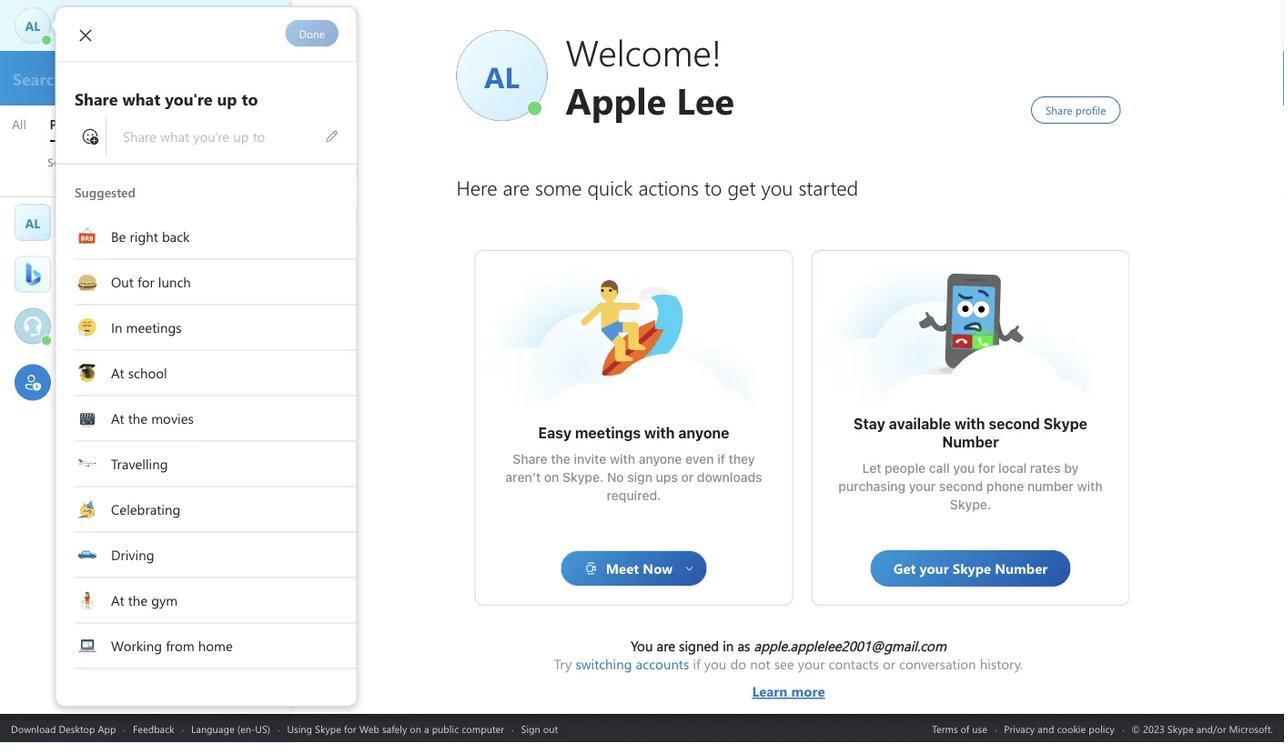 Task type: locate. For each thing, give the bounding box(es) containing it.
echo / sound test service .
[[60, 316, 232, 336]]

anyone
[[678, 425, 729, 442], [639, 452, 682, 467]]

of
[[961, 722, 970, 736]]

0 horizontal spatial skype
[[315, 722, 341, 736]]

0 vertical spatial a
[[76, 30, 82, 44]]

1 vertical spatial invite
[[574, 452, 606, 467]]

us)
[[255, 722, 270, 736]]

download desktop app link
[[11, 722, 116, 736]]

on inside share the invite with anyone even if they aren't on skype. no sign ups or downloads required.
[[544, 470, 559, 485]]

you
[[953, 461, 975, 476], [704, 655, 727, 673]]

1 horizontal spatial if
[[717, 452, 725, 467]]

1 horizontal spatial a
[[424, 722, 429, 736]]

invite left to
[[110, 392, 140, 409]]

or inside try switching accounts if you do not see your contacts or conversation history. learn more
[[883, 655, 896, 673]]

language
[[191, 722, 234, 736]]

second down call
[[939, 479, 983, 494]]

anyone up ups
[[639, 452, 682, 467]]

with
[[955, 415, 985, 433], [644, 425, 675, 442], [610, 452, 635, 467], [1077, 479, 1103, 494]]

apple lee (you)
[[60, 213, 160, 232]]

0 vertical spatial skype.
[[562, 470, 604, 485]]

with up number
[[955, 415, 985, 433]]

meetings
[[575, 425, 641, 442]]

test
[[150, 316, 175, 336]]

0 horizontal spatial skype.
[[562, 470, 604, 485]]

0 horizontal spatial for
[[344, 722, 356, 736]]

using
[[287, 722, 312, 736]]

0 vertical spatial your
[[125, 375, 150, 392]]

for left local
[[978, 461, 995, 476]]

invite right the
[[574, 452, 606, 467]]

on
[[544, 470, 559, 485], [410, 722, 421, 736]]

language (en-us)
[[191, 722, 270, 736]]

signed
[[679, 637, 719, 655]]

1 vertical spatial skype
[[315, 722, 341, 736]]

0 horizontal spatial you
[[704, 655, 727, 673]]

1 horizontal spatial for
[[978, 461, 995, 476]]

privacy and cookie policy link
[[1004, 722, 1115, 736]]

stay
[[854, 415, 885, 433]]

1 horizontal spatial skype.
[[950, 497, 991, 512]]

you inside let people call you for local rates by purchasing your second phone number with skype.
[[953, 461, 975, 476]]

you right call
[[953, 461, 975, 476]]

switching accounts link
[[576, 655, 689, 673]]

1 vertical spatial on
[[410, 722, 421, 736]]

0 vertical spatial skype
[[1044, 415, 1088, 433]]

number
[[1027, 479, 1074, 494]]

invite inside share the invite with anyone even if they aren't on skype. no sign ups or downloads required.
[[574, 452, 606, 467]]

1 horizontal spatial on
[[544, 470, 559, 485]]

0 horizontal spatial or
[[681, 470, 694, 485]]

1 vertical spatial anyone
[[639, 452, 682, 467]]

0 horizontal spatial if
[[693, 655, 701, 673]]

1 vertical spatial skype.
[[950, 497, 991, 512]]

skype right using on the left of the page
[[315, 722, 341, 736]]

you left do
[[704, 655, 727, 673]]

skype inside stay available with second skype number
[[1044, 415, 1088, 433]]

terms
[[932, 722, 958, 736]]

a left public
[[424, 722, 429, 736]]

echo
[[60, 316, 91, 336]]

seeing
[[85, 375, 121, 392]]

1 horizontal spatial your
[[798, 655, 825, 673]]

share the invite with anyone even if they aren't on skype. no sign ups or downloads required.
[[505, 452, 766, 503]]

your inside let people call you for local rates by purchasing your second phone number with skype.
[[909, 479, 936, 494]]

your right seeing
[[125, 375, 150, 392]]

skype up "by"
[[1044, 415, 1088, 433]]

if up "downloads"
[[717, 452, 725, 467]]

1 horizontal spatial or
[[883, 655, 896, 673]]

1 horizontal spatial second
[[989, 415, 1040, 433]]

0 vertical spatial second
[[989, 415, 1040, 433]]

you inside try switching accounts if you do not see your contacts or conversation history. learn more
[[704, 655, 727, 673]]

0 horizontal spatial on
[[410, 722, 421, 736]]

1 horizontal spatial invite
[[574, 452, 606, 467]]

0 horizontal spatial second
[[939, 479, 983, 494]]

your
[[125, 375, 150, 392], [909, 479, 936, 494], [798, 655, 825, 673]]

or right contacts
[[883, 655, 896, 673]]

tab list
[[0, 106, 292, 142]]

sign out
[[521, 722, 558, 736]]

your down call
[[909, 479, 936, 494]]

0 vertical spatial if
[[717, 452, 725, 467]]

feedback link
[[133, 722, 174, 736]]

do
[[730, 655, 746, 673]]

0 horizontal spatial invite
[[110, 392, 140, 409]]

contacts
[[829, 655, 879, 673]]

Search People text field
[[11, 66, 245, 90]]

the
[[551, 452, 570, 467]]

here?
[[195, 375, 226, 392]]

0 horizontal spatial a
[[76, 30, 82, 44]]

web
[[359, 722, 379, 736]]

1 horizontal spatial skype
[[1044, 415, 1088, 433]]

available
[[889, 415, 951, 433]]

1 vertical spatial a
[[424, 722, 429, 736]]

stay available with second skype number
[[854, 415, 1091, 451]]

your inside invite friends not seeing your friends here? send them an invite to join skype!
[[125, 375, 150, 392]]

service
[[179, 316, 225, 336]]

not
[[60, 375, 81, 392]]

0 vertical spatial on
[[544, 470, 559, 485]]

second up local
[[989, 415, 1040, 433]]

switching
[[576, 655, 632, 673]]

a right set
[[76, 30, 82, 44]]

on right safely
[[410, 722, 421, 736]]

as
[[738, 637, 750, 655]]

1 vertical spatial second
[[939, 479, 983, 494]]

0 vertical spatial for
[[978, 461, 995, 476]]

1 vertical spatial for
[[344, 722, 356, 736]]

an
[[93, 392, 106, 409]]

0 vertical spatial invite
[[110, 392, 140, 409]]

skype!
[[183, 392, 220, 409]]

2 horizontal spatial your
[[909, 479, 936, 494]]

on down the
[[544, 470, 559, 485]]

skype. down the
[[562, 470, 604, 485]]

1 horizontal spatial you
[[953, 461, 975, 476]]

1 vertical spatial your
[[909, 479, 936, 494]]

let people call you for local rates by purchasing your second phone number with skype.
[[839, 461, 1106, 512]]

invite
[[110, 392, 140, 409], [574, 452, 606, 467]]

for left web
[[344, 722, 356, 736]]

with down "by"
[[1077, 479, 1103, 494]]

with inside share the invite with anyone even if they aren't on skype. no sign ups or downloads required.
[[610, 452, 635, 467]]

easy meetings with anyone
[[538, 425, 729, 442]]

using skype for web safely on a public computer
[[287, 722, 504, 736]]

anyone up 'even'
[[678, 425, 729, 442]]

no
[[607, 470, 624, 485]]

1 vertical spatial if
[[693, 655, 701, 673]]

1 vertical spatial or
[[883, 655, 896, 673]]

0 vertical spatial you
[[953, 461, 975, 476]]

2 vertical spatial your
[[798, 655, 825, 673]]

or right ups
[[681, 470, 694, 485]]

skype. down phone
[[950, 497, 991, 512]]

with up no
[[610, 452, 635, 467]]

0 vertical spatial or
[[681, 470, 694, 485]]

your right see
[[798, 655, 825, 673]]

0 horizontal spatial your
[[125, 375, 150, 392]]

send
[[229, 375, 258, 392]]

safely
[[382, 722, 407, 736]]

with inside stay available with second skype number
[[955, 415, 985, 433]]

second inside let people call you for local rates by purchasing your second phone number with skype.
[[939, 479, 983, 494]]

a
[[76, 30, 82, 44], [424, 722, 429, 736]]

apple
[[60, 213, 98, 232]]

skype.
[[562, 470, 604, 485], [950, 497, 991, 512]]

if right accounts
[[693, 655, 701, 673]]

1 vertical spatial you
[[704, 655, 727, 673]]

set a status button
[[58, 25, 238, 44]]



Task type: describe. For each thing, give the bounding box(es) containing it.
ups
[[656, 470, 678, 485]]

/
[[95, 316, 101, 336]]

0 vertical spatial anyone
[[678, 425, 729, 442]]

them
[[60, 392, 89, 409]]

they
[[729, 452, 755, 467]]

privacy
[[1004, 722, 1035, 736]]

.
[[229, 316, 232, 336]]

easy
[[538, 425, 572, 442]]

a inside 'button'
[[76, 30, 82, 44]]

learn
[[752, 683, 788, 701]]

if inside share the invite with anyone even if they aren't on skype. no sign ups or downloads required.
[[717, 452, 725, 467]]

or inside share the invite with anyone even if they aren't on skype. no sign ups or downloads required.
[[681, 470, 694, 485]]

conversation
[[899, 655, 976, 673]]

status
[[85, 30, 113, 44]]

download desktop app
[[11, 722, 116, 736]]

lee
[[102, 213, 124, 232]]

more
[[791, 683, 825, 701]]

terms of use link
[[932, 722, 987, 736]]

phone
[[986, 479, 1024, 494]]

friends
[[97, 357, 140, 375]]

with inside let people call you for local rates by purchasing your second phone number with skype.
[[1077, 479, 1103, 494]]

anyone inside share the invite with anyone even if they aren't on skype. no sign ups or downloads required.
[[639, 452, 682, 467]]

aren't
[[505, 470, 541, 485]]

you are signed in as
[[631, 637, 754, 655]]

desktop
[[59, 722, 95, 736]]

feedback
[[133, 722, 174, 736]]

in
[[723, 637, 734, 655]]

you
[[631, 637, 653, 655]]

(you)
[[128, 213, 160, 232]]

computer
[[462, 722, 504, 736]]

public
[[432, 722, 459, 736]]

not
[[750, 655, 770, 673]]

even
[[685, 452, 714, 467]]

language (en-us) link
[[191, 722, 270, 736]]

sign
[[627, 470, 653, 485]]

required.
[[607, 488, 661, 503]]

for inside let people call you for local rates by purchasing your second phone number with skype.
[[978, 461, 995, 476]]

out
[[543, 722, 558, 736]]

set
[[58, 30, 73, 44]]

app
[[98, 722, 116, 736]]

mansurfer
[[579, 278, 644, 298]]

purchasing
[[839, 479, 906, 494]]

(en-
[[237, 722, 255, 736]]

invite inside invite friends not seeing your friends here? send them an invite to join skype!
[[110, 392, 140, 409]]

call
[[929, 461, 950, 476]]

skype. inside share the invite with anyone even if they aren't on skype. no sign ups or downloads required.
[[562, 470, 604, 485]]

rates
[[1030, 461, 1061, 476]]

using skype for web safely on a public computer link
[[287, 722, 504, 736]]

number
[[942, 434, 999, 451]]

invite friends not seeing your friends here? send them an invite to join skype!
[[60, 357, 261, 409]]

try switching accounts if you do not see your contacts or conversation history. learn more
[[554, 655, 1023, 701]]

with up ups
[[644, 425, 675, 442]]

whosthis
[[916, 269, 972, 289]]

by
[[1064, 461, 1079, 476]]

share
[[513, 452, 548, 467]]

are
[[657, 637, 675, 655]]

Edit mood message text field
[[121, 126, 321, 146]]

second inside stay available with second skype number
[[989, 415, 1040, 433]]

download
[[11, 722, 56, 736]]

terms of use
[[932, 722, 987, 736]]

and
[[1038, 722, 1054, 736]]

set a status
[[58, 30, 113, 44]]

sound
[[105, 316, 146, 336]]

sign out link
[[521, 722, 558, 736]]

friends
[[154, 375, 192, 392]]

sign
[[521, 722, 540, 736]]

policy
[[1089, 722, 1115, 736]]

use
[[972, 722, 987, 736]]

cookie
[[1057, 722, 1086, 736]]

downloads
[[697, 470, 762, 485]]

if inside try switching accounts if you do not see your contacts or conversation history. learn more
[[693, 655, 701, 673]]

people
[[885, 461, 926, 476]]

local
[[999, 461, 1027, 476]]

history.
[[980, 655, 1023, 673]]

to
[[144, 392, 155, 409]]

privacy and cookie policy
[[1004, 722, 1115, 736]]

accounts
[[636, 655, 689, 673]]

let
[[862, 461, 881, 476]]

your inside try switching accounts if you do not see your contacts or conversation history. learn more
[[798, 655, 825, 673]]

learn more link
[[554, 673, 1023, 701]]

see
[[774, 655, 794, 673]]

try
[[554, 655, 572, 673]]

skype. inside let people call you for local rates by purchasing your second phone number with skype.
[[950, 497, 991, 512]]

bing
[[60, 264, 89, 284]]

join
[[159, 392, 180, 409]]



Task type: vqa. For each thing, say whether or not it's contained in the screenshot.
so
no



